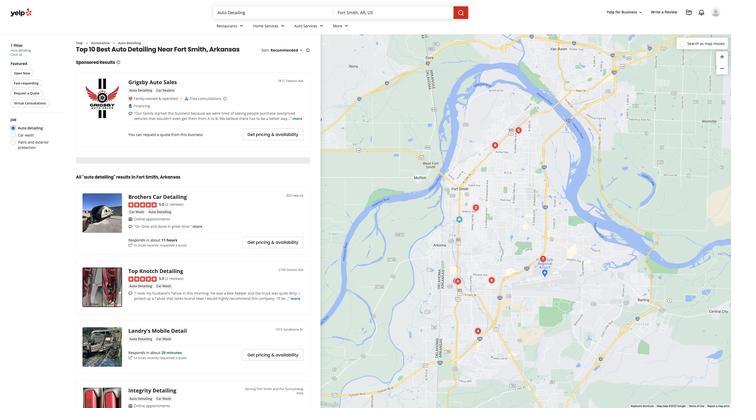 Task type: vqa. For each thing, say whether or not it's contained in the screenshot.
The Pricing related to Grigsby Auto Sales
yes



Task type: locate. For each thing, give the bounding box(es) containing it.
5 star rating image
[[128, 203, 157, 208], [128, 277, 157, 282]]

a right report
[[716, 406, 718, 408]]

a inside button
[[27, 91, 29, 96]]

wash
[[136, 210, 144, 215], [163, 284, 171, 289], [163, 338, 171, 342], [163, 397, 171, 402]]

1 16 speech v2 image from the top
[[128, 112, 133, 116]]

business
[[175, 111, 190, 116], [188, 132, 203, 137]]

in up 16 locals recently requested a quote
[[146, 238, 149, 243]]

believe
[[226, 116, 238, 121]]

car
[[156, 88, 162, 93], [18, 133, 24, 138], [153, 194, 162, 201], [129, 210, 135, 215], [156, 284, 162, 289], [156, 338, 162, 342], [156, 397, 162, 402]]

0 vertical spatial detailing
[[18, 48, 31, 53]]

2 services from the left
[[303, 23, 317, 28]]

1 availability from the top
[[276, 132, 298, 138]]

yelp left 16 chevron right v2 icon
[[76, 41, 83, 45]]

1 get pricing & availability from the top
[[248, 132, 298, 138]]

24 chevron down v2 image right more
[[343, 23, 350, 29]]

a inside "our family started this business because we were tired of seeing people purchase overpriced vehicles that wouldn't even get them from a to b. we believe there has to be a better way…" more
[[266, 116, 268, 121]]

bee
[[227, 291, 234, 296]]

notifications image
[[699, 9, 705, 16]]

car wash link down mobile
[[155, 337, 172, 343]]

wash up 'husband's'
[[163, 284, 171, 289]]

smith,
[[188, 45, 208, 54], [146, 175, 159, 181]]

auto detailing for auto detailing button for grigsby
[[129, 88, 152, 93]]

0 vertical spatial 5.0 (2 reviews)
[[159, 202, 183, 207]]

1 vertical spatial availability
[[276, 240, 298, 246]]

detailing down the filter
[[18, 48, 31, 53]]

integrity detailing image
[[473, 327, 484, 337], [83, 388, 122, 409]]

and right keeper
[[248, 291, 254, 296]]

16 trending v2 image left 14
[[128, 357, 133, 361]]

time
[[142, 224, 149, 229]]

24 chevron down v2 image
[[238, 23, 245, 29], [343, 23, 350, 29]]

0 vertical spatial more link
[[293, 116, 302, 121]]

2100
[[279, 268, 286, 273]]

more link right 'time."'
[[193, 224, 202, 229]]

0 vertical spatial availability
[[276, 132, 298, 138]]

1 horizontal spatial integrity detailing image
[[473, 327, 484, 337]]

and inside paint and exterior protection
[[28, 140, 34, 145]]

1 horizontal spatial was
[[272, 291, 278, 296]]

map for moves
[[705, 41, 713, 46]]

0 vertical spatial of
[[231, 111, 234, 116]]

1 vertical spatial 5 star rating image
[[128, 277, 157, 282]]

1 recently from the top
[[147, 244, 159, 248]]

5.0
[[159, 202, 164, 207], [159, 277, 164, 282]]

16 trending v2 image left 16
[[128, 244, 133, 248]]

0 vertical spatial integrity detailing image
[[473, 327, 484, 337]]

1 get from the top
[[248, 132, 255, 138]]

1 requested from the top
[[160, 244, 175, 248]]

0 vertical spatial recently
[[147, 244, 159, 248]]

auto detailing up took in the left of the page
[[129, 284, 152, 289]]

error
[[724, 406, 730, 408]]

option group containing job
[[9, 117, 65, 151]]

and right smith
[[273, 388, 279, 392]]

we
[[206, 111, 211, 116]]

Find text field
[[218, 10, 329, 16]]

0 vertical spatial reviews)
[[169, 202, 183, 207]]

car up paint
[[18, 133, 24, 138]]

0 vertical spatial ave
[[298, 79, 303, 83]]

auto detailing link up the appointments
[[147, 210, 172, 215]]

1 vertical spatial from
[[171, 132, 180, 137]]

map left error
[[718, 406, 724, 408]]

fort inside serving fort smith and the surrounding area
[[257, 388, 263, 392]]

serving
[[245, 388, 256, 392]]

16 chevron right v2 image
[[85, 41, 89, 45]]

0 horizontal spatial smith,
[[146, 175, 159, 181]]

0 vertical spatial map
[[705, 41, 713, 46]]

get
[[248, 132, 255, 138], [248, 240, 255, 246], [248, 353, 255, 359]]

ave right towson
[[298, 79, 303, 83]]

16 trending v2 image
[[128, 244, 133, 248], [128, 357, 133, 361]]

car wash link up 'husband's'
[[155, 284, 172, 289]]

took
[[137, 291, 145, 296]]

0 horizontal spatial services
[[265, 23, 279, 28]]

this down the get on the top left of page
[[181, 132, 187, 137]]

the left surrounding
[[279, 388, 284, 392]]

morning.
[[194, 291, 210, 296]]

from down the 'even'
[[171, 132, 180, 137]]

1 vertical spatial get pricing & availability button
[[243, 237, 303, 249]]

auto detailing button for integrity
[[128, 397, 153, 402]]

2 16 online appointments v2 image from the top
[[128, 405, 133, 409]]

open now button
[[11, 70, 34, 78]]

request a quote button
[[11, 90, 43, 98]]

locals right 16
[[138, 244, 146, 248]]

1 5 star rating image from the top
[[128, 203, 157, 208]]

1 services from the left
[[265, 23, 279, 28]]

0 horizontal spatial from
[[171, 132, 180, 137]]

None search field
[[213, 6, 470, 19]]

0 horizontal spatial fort
[[136, 175, 145, 181]]

fort right results
[[136, 175, 145, 181]]

auto detailing down landry's
[[129, 338, 152, 342]]

knotch
[[139, 268, 158, 275]]

from
[[198, 116, 207, 121], [171, 132, 180, 137]]

1 vertical spatial ave
[[298, 268, 303, 273]]

5.0 (2 reviews) down brothers car detailing
[[159, 202, 183, 207]]

integrity detailing link
[[128, 388, 176, 395]]

1 horizontal spatial top
[[128, 268, 138, 275]]

24 chevron down v2 image inside more link
[[343, 23, 350, 29]]

landry's mobile detail image
[[83, 328, 122, 368]]

yelp left for at the right top of page
[[607, 10, 615, 15]]

map
[[705, 41, 713, 46], [718, 406, 724, 408]]

1 pricing from the top
[[256, 132, 270, 138]]

2 16 speech v2 image from the top
[[128, 225, 133, 229]]

1315 sandstone dr
[[275, 328, 303, 333]]

a right write
[[662, 10, 664, 15]]

car down landry's mobile detail
[[156, 338, 162, 342]]

16 trending v2 image for responds in about 20 minutes
[[128, 357, 133, 361]]

fort
[[174, 45, 186, 54], [136, 175, 145, 181], [257, 388, 263, 392]]

car for car wash "link" for auto detailing button related to integrity
[[156, 397, 162, 402]]

1 reviews) from the top
[[169, 202, 183, 207]]

0 horizontal spatial 24 chevron down v2 image
[[238, 23, 245, 29]]

car wash down mobile
[[156, 338, 171, 342]]

tahoe up looks
[[171, 291, 182, 296]]

16 speech v2 image left "on
[[128, 225, 133, 229]]

car wash button down mobile
[[155, 337, 172, 343]]

2 16 trending v2 image from the top
[[128, 357, 133, 361]]

dotson
[[287, 268, 297, 273]]

1 horizontal spatial 24 chevron down v2 image
[[343, 23, 350, 29]]

0 horizontal spatial was
[[216, 291, 223, 296]]

grigsby auto sales image
[[83, 79, 122, 118], [454, 215, 465, 225]]

this up the 'even'
[[168, 111, 174, 116]]

auto detailing button down integrity at the bottom of page
[[128, 397, 153, 402]]

1 vertical spatial business
[[188, 132, 203, 137]]

more link right the way…" at the top left of the page
[[293, 116, 302, 121]]

1 vertical spatial 5.0 (2 reviews)
[[159, 277, 183, 282]]

1 vertical spatial smith,
[[146, 175, 159, 181]]

2 requested from the top
[[160, 356, 175, 361]]

1 vertical spatial map
[[718, 406, 724, 408]]

1 vertical spatial top
[[128, 268, 138, 275]]

1 about from the top
[[150, 238, 161, 243]]

car up 'husband's'
[[156, 284, 162, 289]]

consultations
[[25, 101, 46, 106]]

wash for "auto detailing" link over took in the left of the page's car wash button
[[163, 284, 171, 289]]

20
[[161, 351, 166, 356]]

landry's
[[128, 328, 151, 335]]

hours
[[167, 238, 177, 243]]

16 trending v2 image for responds in about 11 hours
[[128, 244, 133, 248]]

car up family-owned & operated
[[156, 88, 162, 93]]

0 vertical spatial 5.0
[[159, 202, 164, 207]]

business categories element
[[213, 19, 721, 34]]

1 16 online appointments v2 image from the top
[[128, 217, 133, 222]]

in right done
[[168, 224, 171, 229]]

3 get from the top
[[248, 353, 255, 359]]

5 star rating image down brothers
[[128, 203, 157, 208]]

i'll
[[277, 297, 280, 302]]

car for car wash "link" over 'online'
[[129, 210, 135, 215]]

1 horizontal spatial none field
[[338, 10, 450, 16]]

more link
[[293, 116, 302, 121], [193, 224, 202, 229], [291, 297, 301, 302]]

arkansas down 'restaurants' 'link'
[[209, 45, 240, 54]]

24 chevron down v2 image inside auto services link
[[319, 23, 325, 29]]

0 vertical spatial that
[[149, 116, 156, 121]]

more down dirty.
[[291, 297, 301, 302]]

grigsby auto sales
[[128, 79, 177, 86]]

to
[[211, 116, 214, 121], [257, 116, 260, 121]]

1 vertical spatial 16 speech v2 image
[[128, 225, 133, 229]]

1 get pricing & availability button from the top
[[243, 129, 303, 141]]

2 responds from the top
[[128, 351, 145, 356]]

car for car dealers link
[[156, 88, 162, 93]]

about up 14 locals recently requested a quote
[[150, 351, 161, 356]]

more link down dirty.
[[291, 297, 301, 302]]

2 reviews) from the top
[[169, 277, 183, 282]]

group
[[717, 51, 728, 75]]

5 star rating image for top
[[128, 277, 157, 282]]

16 info v2 image
[[116, 60, 120, 65]]

purchase
[[260, 111, 276, 116]]

©2023
[[669, 406, 677, 408]]

0 vertical spatial 16 speech v2 image
[[128, 112, 133, 116]]

2 5 star rating image from the top
[[128, 277, 157, 282]]

2 5.0 (2 reviews) from the top
[[159, 277, 183, 282]]

get pricing & availability button for grigsby auto sales
[[243, 129, 303, 141]]

2 locals from the top
[[138, 356, 146, 361]]

(2 down top knotch detailing
[[165, 277, 168, 282]]

2 (2 from the top
[[165, 277, 168, 282]]

ave
[[298, 79, 303, 83], [298, 268, 303, 273]]

1 vertical spatial i
[[205, 297, 206, 302]]

0 vertical spatial pricing
[[256, 132, 270, 138]]

wash up 'online'
[[136, 210, 144, 215]]

2 vertical spatial get pricing & availability
[[248, 353, 298, 359]]

1 24 chevron down v2 image from the left
[[280, 23, 286, 29]]

&
[[159, 96, 161, 101], [271, 132, 275, 138], [271, 240, 275, 246], [271, 353, 275, 359]]

16
[[133, 244, 137, 248]]

get
[[182, 116, 187, 121]]

2 24 chevron down v2 image from the left
[[319, 23, 325, 29]]

0 horizontal spatial tahoe
[[155, 297, 166, 302]]

none field near
[[338, 10, 450, 16]]

0 horizontal spatial none field
[[218, 10, 329, 16]]

top left 'knotch'
[[128, 268, 138, 275]]

requested for hours
[[160, 244, 175, 248]]

1 vertical spatial recently
[[147, 356, 159, 361]]

car inside button
[[156, 88, 162, 93]]

24 chevron down v2 image right restaurants at top left
[[238, 23, 245, 29]]

16 chevron down v2 image
[[639, 10, 643, 14], [299, 48, 303, 53]]

1 vertical spatial (2
[[165, 277, 168, 282]]

people
[[247, 111, 259, 116]]

2 pricing from the top
[[256, 240, 270, 246]]

0 horizontal spatial the
[[255, 291, 261, 296]]

0 vertical spatial more
[[293, 116, 302, 121]]

top 10 best auto detailing near fort smith, arkansas
[[76, 45, 240, 54]]

2 about from the top
[[150, 351, 161, 356]]

1 none field from the left
[[218, 10, 329, 16]]

0 vertical spatial locals
[[138, 244, 146, 248]]

auto detailing up family-
[[129, 88, 152, 93]]

reviews) for brothers car detailing
[[169, 202, 183, 207]]

24 chevron down v2 image for more
[[343, 23, 350, 29]]

quote down 'time."'
[[178, 244, 187, 248]]

0 vertical spatial get
[[248, 132, 255, 138]]

auto detailing button for landry's
[[128, 337, 153, 343]]

16 chevron down v2 image right business
[[639, 10, 643, 14]]

0 horizontal spatial of
[[231, 111, 234, 116]]

1 vertical spatial 5.0
[[159, 277, 164, 282]]

1811
[[278, 79, 285, 83]]

car wash link for auto detailing button related to integrity
[[155, 397, 172, 402]]

1 (2 from the top
[[165, 202, 168, 207]]

0 vertical spatial the
[[255, 291, 261, 296]]

2 vertical spatial pricing
[[256, 353, 270, 359]]

map right as
[[705, 41, 713, 46]]

0 vertical spatial yelp
[[607, 10, 615, 15]]

1 5.0 (2 reviews) from the top
[[159, 202, 183, 207]]

16 family owned v2 image
[[128, 97, 133, 101]]

map region
[[298, 0, 731, 409]]

1 responds from the top
[[128, 238, 145, 243]]

quote right request
[[160, 132, 170, 137]]

fast-responding
[[14, 81, 39, 86]]

2 get pricing & availability from the top
[[248, 240, 298, 246]]

2 availability from the top
[[276, 240, 298, 246]]

Near text field
[[338, 10, 450, 16]]

auto inside option group
[[18, 126, 26, 131]]

responds up 14
[[128, 351, 145, 356]]

option group
[[9, 117, 65, 151]]

2 recently from the top
[[147, 356, 159, 361]]

2 vertical spatial get pricing & availability button
[[243, 350, 303, 362]]

reviews)
[[169, 202, 183, 207], [169, 277, 183, 282]]

1 vertical spatial 16 online appointments v2 image
[[128, 405, 133, 409]]

in inside "i took my husband's tahoe in this morning. he was a bee keeper and the truck was quite dirty. i picked up a tahoe that looks brand new! i would highly recommend this company. i'll be…"
[[183, 291, 186, 296]]

car down integrity detailing link
[[156, 397, 162, 402]]

info icon image
[[223, 97, 227, 101], [223, 97, 227, 101]]

16 online appointments v2 image left 'online'
[[128, 217, 133, 222]]

rodriguez detailing image
[[514, 126, 524, 136]]

24 chevron down v2 image for auto services
[[319, 23, 325, 29]]

tahoe down 'husband's'
[[155, 297, 166, 302]]

2 vertical spatial quote
[[178, 356, 187, 361]]

luxury detail group image
[[538, 254, 549, 265]]

about for 11
[[150, 238, 161, 243]]

5.0 for knotch
[[159, 277, 164, 282]]

16 chevron down v2 image inside "yelp for business" button
[[639, 10, 643, 14]]

2 get from the top
[[248, 240, 255, 246]]

2 get pricing & availability button from the top
[[243, 237, 303, 249]]

0 vertical spatial responds
[[128, 238, 145, 243]]

1 horizontal spatial of
[[697, 406, 700, 408]]

3 get pricing & availability button from the top
[[243, 350, 303, 362]]

was up i'll
[[272, 291, 278, 296]]

0 horizontal spatial that
[[149, 116, 156, 121]]

5.0 (2 reviews) down top knotch detailing
[[159, 277, 183, 282]]

of up the believe
[[231, 111, 234, 116]]

that left looks
[[166, 297, 173, 302]]

1 vertical spatial grigsby auto sales image
[[454, 215, 465, 225]]

requested
[[160, 244, 175, 248], [160, 356, 175, 361]]

availability
[[276, 132, 298, 138], [276, 240, 298, 246], [276, 353, 298, 359]]

car wash button for "auto detailing" link over took in the left of the page
[[155, 284, 172, 289]]

2 horizontal spatial fort
[[257, 388, 263, 392]]

from left a at the top left of page
[[198, 116, 207, 121]]

featured group
[[9, 61, 65, 109]]

quote
[[30, 91, 39, 96]]

24 chevron down v2 image right auto services
[[319, 23, 325, 29]]

1 5.0 from the top
[[159, 202, 164, 207]]

wash down integrity detailing
[[163, 397, 171, 402]]

0 horizontal spatial arkansas
[[160, 175, 180, 181]]

0 horizontal spatial 24 chevron down v2 image
[[280, 23, 286, 29]]

yelp inside button
[[607, 10, 615, 15]]

1 vertical spatial yelp
[[76, 41, 83, 45]]

hwy
[[293, 194, 299, 198]]

locals for responds in about 20 minutes
[[138, 356, 146, 361]]

wash for car wash button above 'online'
[[136, 210, 144, 215]]

1 horizontal spatial map
[[718, 406, 724, 408]]

recently for 20 minutes
[[147, 356, 159, 361]]

1 horizontal spatial yelp
[[607, 10, 615, 15]]

1 horizontal spatial from
[[198, 116, 207, 121]]

get pricing & availability for sales
[[248, 132, 298, 138]]

2 24 chevron down v2 image from the left
[[343, 23, 350, 29]]

top left 10
[[76, 45, 88, 54]]

0 vertical spatial get pricing & availability
[[248, 132, 298, 138]]

16 online appointments v2 image down integrity at the bottom of page
[[128, 405, 133, 409]]

map data ©2023 google
[[657, 406, 686, 408]]

responds
[[128, 238, 145, 243], [128, 351, 145, 356]]

brothers car detailing image
[[83, 194, 122, 233]]

2 ave from the top
[[298, 268, 303, 273]]

more inside "our family started this business because we were tired of seeing people purchase overpriced vehicles that wouldn't even get them from a to b. we believe there has to be a better way…" more
[[293, 116, 302, 121]]

in up 14 locals recently requested a quote
[[146, 351, 149, 356]]

detailing
[[18, 48, 31, 53], [27, 126, 43, 131]]

24 chevron down v2 image down find text field on the left top
[[280, 23, 286, 29]]

we
[[220, 116, 225, 121]]

16 online appointments v2 image
[[128, 217, 133, 222], [128, 405, 133, 409]]

fort left smith
[[257, 388, 263, 392]]

1 vertical spatial responds
[[128, 351, 145, 356]]

get pricing & availability button
[[243, 129, 303, 141], [243, 237, 303, 249], [243, 350, 303, 362]]

1 24 chevron down v2 image from the left
[[238, 23, 245, 29]]

1 locals from the top
[[138, 244, 146, 248]]

16 chevron down v2 image for yelp for business
[[639, 10, 643, 14]]

24 chevron down v2 image
[[280, 23, 286, 29], [319, 23, 325, 29]]

auto detailing button up the appointments
[[147, 210, 172, 215]]

all
[[19, 52, 22, 57]]

recently
[[147, 244, 159, 248], [147, 356, 159, 361]]

24 chevron down v2 image inside "home services" link
[[280, 23, 286, 29]]

from inside "our family started this business because we were tired of seeing people purchase overpriced vehicles that wouldn't even get them from a to b. we believe there has to be a better way…" more
[[198, 116, 207, 121]]

the left truck
[[255, 291, 261, 296]]

0 vertical spatial i
[[299, 291, 300, 296]]

1 vertical spatial the
[[279, 388, 284, 392]]

0 horizontal spatial integrity detailing image
[[83, 388, 122, 409]]

request a quote
[[14, 91, 39, 96]]

quote down minutes at the bottom
[[178, 356, 187, 361]]

more right the way…" at the top left of the page
[[293, 116, 302, 121]]

0 horizontal spatial 16 chevron down v2 image
[[299, 48, 303, 53]]

stain dr detailing image
[[453, 277, 464, 287]]

auto detailing link right 16 chevron right v2 image at left
[[118, 41, 141, 45]]

can
[[136, 132, 142, 137]]

16 chevron down v2 image inside recommended popup button
[[299, 48, 303, 53]]

towson
[[286, 79, 297, 83]]

automotive link
[[91, 41, 110, 45]]

to left be
[[257, 116, 260, 121]]

requested down 20
[[160, 356, 175, 361]]

this
[[168, 111, 174, 116], [181, 132, 187, 137], [187, 291, 193, 296], [252, 297, 258, 302]]

1 vertical spatial get
[[248, 240, 255, 246]]

24 chevron down v2 image inside 'restaurants' 'link'
[[238, 23, 245, 29]]

car wash link for auto detailing button for landry's
[[155, 337, 172, 343]]

restaurants
[[217, 23, 237, 28]]

filter
[[14, 43, 23, 48]]

1 vertical spatial pricing
[[256, 240, 270, 246]]

yelp for "yelp" link
[[76, 41, 83, 45]]

1 vertical spatial reviews)
[[169, 277, 183, 282]]

0 vertical spatial get pricing & availability button
[[243, 129, 303, 141]]

fast-responding button
[[11, 80, 42, 88]]

16 speech v2 image
[[128, 292, 133, 296]]

of inside "our family started this business because we were tired of seeing people purchase overpriced vehicles that wouldn't even get them from a to b. we believe there has to be a better way…" more
[[231, 111, 234, 116]]

1 vertical spatial quote
[[178, 244, 187, 248]]

reviews) up looks
[[169, 277, 183, 282]]

1
[[11, 43, 13, 48]]

business up the get on the top left of page
[[175, 111, 190, 116]]

car up 'online'
[[129, 210, 135, 215]]

auto detailing button up family-
[[128, 88, 153, 93]]

1 vertical spatial requested
[[160, 356, 175, 361]]

quote
[[160, 132, 170, 137], [178, 244, 187, 248], [178, 356, 187, 361]]

services up 16 info v2 image
[[303, 23, 317, 28]]

5.0 for car
[[159, 202, 164, 207]]

to right a at the top left of page
[[211, 116, 214, 121]]

1 horizontal spatial 24 chevron down v2 image
[[319, 23, 325, 29]]

"auto
[[82, 175, 94, 181]]

car wash
[[18, 133, 34, 138]]

pricing for brothers car detailing
[[256, 240, 270, 246]]

"i took my husband's tahoe in this morning. he was a bee keeper and the truck was quite dirty. i picked up a tahoe that looks brand new! i would highly recommend this company. i'll be…"
[[134, 291, 300, 302]]

1 vertical spatial fort
[[136, 175, 145, 181]]

car wash button down integrity detailing link
[[155, 397, 172, 402]]

0 vertical spatial top
[[76, 45, 88, 54]]

1 horizontal spatial services
[[303, 23, 317, 28]]

16 speech v2 image
[[128, 112, 133, 116], [128, 225, 133, 229]]

pricing
[[256, 132, 270, 138], [256, 240, 270, 246], [256, 353, 270, 359]]

2 was from the left
[[272, 291, 278, 296]]

0 horizontal spatial yelp
[[76, 41, 83, 45]]

a
[[208, 116, 210, 121]]

1 horizontal spatial smith,
[[188, 45, 208, 54]]

recommended button
[[271, 48, 303, 53]]

14
[[133, 356, 137, 361]]

auto detailing link down integrity at the bottom of page
[[128, 397, 153, 402]]

grigsby auto sales link
[[128, 79, 177, 86]]

about for 20
[[150, 351, 161, 356]]

1 horizontal spatial arkansas
[[209, 45, 240, 54]]

2 5.0 from the top
[[159, 277, 164, 282]]

16 online appointments v2 image for integrity
[[128, 405, 133, 409]]

car wash button up 'online'
[[128, 210, 145, 215]]

requested down 11
[[160, 244, 175, 248]]

services
[[265, 23, 279, 28], [303, 23, 317, 28]]

"on
[[134, 224, 141, 229]]

16 locals recently requested a quote
[[133, 244, 187, 248]]

0 vertical spatial (2
[[165, 202, 168, 207]]

16 speech v2 image for grigsby auto sales
[[128, 112, 133, 116]]

home services
[[253, 23, 279, 28]]

1 16 trending v2 image from the top
[[128, 244, 133, 248]]

1 ave from the top
[[298, 79, 303, 83]]

and inside "i took my husband's tahoe in this morning. he was a bee keeper and the truck was quite dirty. i picked up a tahoe that looks brand new! i would highly recommend this company. i'll be…"
[[248, 291, 254, 296]]

i
[[299, 291, 300, 296], [205, 297, 206, 302]]

wash down mobile
[[163, 338, 171, 342]]

(2 down brothers car detailing
[[165, 202, 168, 207]]

appointments
[[146, 217, 170, 222]]

dealers
[[163, 88, 175, 93]]

2 vertical spatial fort
[[257, 388, 263, 392]]

of left use
[[697, 406, 700, 408]]

yelp
[[607, 10, 615, 15], [76, 41, 83, 45]]

1 horizontal spatial 16 chevron down v2 image
[[639, 10, 643, 14]]

None field
[[218, 10, 329, 16], [338, 10, 450, 16]]

5 star rating image down 'knotch'
[[128, 277, 157, 282]]

5.0 down brothers car detailing link
[[159, 202, 164, 207]]

auto detailing for auto detailing button above took in the left of the page
[[129, 284, 152, 289]]

0 vertical spatial 16 online appointments v2 image
[[128, 217, 133, 222]]

1 vertical spatial get pricing & availability
[[248, 240, 298, 246]]

2 none field from the left
[[338, 10, 450, 16]]

16 free consultation v2 image
[[185, 97, 189, 101]]

16 speech v2 image down 16 financing v2 icon
[[128, 112, 133, 116]]

0 horizontal spatial top
[[76, 45, 88, 54]]

car wash link
[[128, 210, 145, 215], [155, 284, 172, 289], [155, 337, 172, 343], [155, 397, 172, 402]]



Task type: describe. For each thing, give the bounding box(es) containing it.
a left bee at left
[[224, 291, 226, 296]]

minutes
[[167, 351, 182, 356]]

executive precision detailing image
[[487, 276, 497, 286]]

surrounding
[[285, 388, 303, 392]]

auto inside business categories "element"
[[294, 23, 303, 28]]

availability for grigsby auto sales
[[276, 132, 298, 138]]

integrity
[[128, 388, 151, 395]]

tired
[[222, 111, 230, 116]]

24 chevron down v2 image for home services
[[280, 23, 286, 29]]

smith
[[264, 388, 272, 392]]

top knotch detailing link
[[128, 268, 183, 275]]

car for car wash "link" for auto detailing button above took in the left of the page
[[156, 284, 162, 289]]

get pricing & availability for detailing
[[248, 240, 298, 246]]

the inside serving fort smith and the surrounding area
[[279, 388, 284, 392]]

recently for 11 hours
[[147, 244, 159, 248]]

wouldn't
[[157, 116, 172, 121]]

for
[[616, 10, 621, 15]]

would
[[207, 297, 217, 302]]

near
[[158, 45, 173, 54]]

he
[[211, 291, 215, 296]]

3 pricing from the top
[[256, 353, 270, 359]]

0 vertical spatial arkansas
[[209, 45, 240, 54]]

be
[[261, 116, 265, 121]]

car for car wash "link" associated with auto detailing button for landry's
[[156, 338, 162, 342]]

best
[[96, 45, 110, 54]]

owned
[[146, 96, 158, 101]]

ave for detailing
[[298, 268, 303, 273]]

new!
[[196, 297, 204, 302]]

a down hours
[[175, 244, 177, 248]]

picked
[[134, 297, 145, 302]]

a down minutes at the bottom
[[175, 356, 177, 361]]

0 vertical spatial quote
[[160, 132, 170, 137]]

14 locals recently requested a quote
[[133, 356, 187, 361]]

car wash link for auto detailing button above took in the left of the page
[[155, 284, 172, 289]]

be…"
[[281, 297, 290, 302]]

a right request
[[157, 132, 159, 137]]

0 horizontal spatial grigsby auto sales image
[[83, 79, 122, 118]]

wash for car wash button corresponding to "auto detailing" link under landry's
[[163, 338, 171, 342]]

3 availability from the top
[[276, 353, 298, 359]]

search
[[688, 41, 699, 46]]

landry's mobile detail link
[[128, 328, 187, 335]]

brand
[[184, 297, 195, 302]]

overpriced
[[277, 111, 295, 116]]

family
[[143, 111, 154, 116]]

in right results
[[132, 175, 136, 181]]

all "auto detailing" results in fort smith, arkansas
[[76, 175, 180, 181]]

dr
[[300, 328, 303, 333]]

report a map error link
[[708, 406, 730, 408]]

auto detailing right 16 chevron right v2 image at left
[[118, 41, 141, 45]]

and inside serving fort smith and the surrounding area
[[273, 388, 279, 392]]

that inside "our family started this business because we were tired of seeing people purchase overpriced vehicles that wouldn't even get them from a to b. we believe there has to be a better way…" more
[[149, 116, 156, 121]]

2100 dotson ave
[[279, 268, 303, 273]]

0 horizontal spatial i
[[205, 297, 206, 302]]

this inside "our family started this business because we were tired of seeing people purchase overpriced vehicles that wouldn't even get them from a to b. we believe there has to be a better way…" more
[[168, 111, 174, 116]]

requested for minutes
[[160, 356, 175, 361]]

and down online appointments at the bottom of the page
[[150, 224, 157, 229]]

free
[[190, 96, 197, 101]]

map
[[657, 406, 662, 408]]

landry's mobile detail
[[128, 328, 187, 335]]

none field find
[[218, 10, 329, 16]]

all
[[76, 175, 81, 181]]

operated
[[162, 96, 178, 101]]

a right up
[[152, 297, 154, 302]]

more link for brothers car detailing
[[193, 224, 202, 229]]

zoom in image
[[719, 54, 726, 60]]

were
[[212, 111, 221, 116]]

1 horizontal spatial i
[[299, 291, 300, 296]]

keeper
[[235, 291, 247, 296]]

them
[[188, 116, 197, 121]]

services for home services
[[265, 23, 279, 28]]

b&m auto detailing image
[[490, 141, 501, 151]]

pricing for grigsby auto sales
[[256, 132, 270, 138]]

(2 for knotch
[[165, 277, 168, 282]]

dirty.
[[289, 291, 298, 296]]

2 to from the left
[[257, 116, 260, 121]]

family-
[[134, 96, 146, 101]]

16 info v2 image
[[306, 48, 310, 53]]

quote for minutes
[[178, 356, 187, 361]]

better
[[269, 116, 280, 121]]

2 vertical spatial more link
[[291, 297, 301, 302]]

auto services
[[294, 23, 317, 28]]

projects image
[[686, 9, 692, 16]]

auto detailing for auto detailing button for landry's
[[129, 338, 152, 342]]

ave for sales
[[298, 79, 303, 83]]

clear
[[11, 52, 18, 57]]

restaurants link
[[213, 19, 249, 34]]

clear all link
[[11, 52, 22, 57]]

results
[[116, 175, 131, 181]]

because
[[191, 111, 205, 116]]

auto detailing link up took in the left of the page
[[128, 284, 153, 289]]

1 vertical spatial tahoe
[[155, 297, 166, 302]]

1 vertical spatial more
[[193, 224, 202, 229]]

terms
[[689, 406, 696, 408]]

mobile
[[152, 328, 170, 335]]

top for top 10 best auto detailing near fort smith, arkansas
[[76, 45, 88, 54]]

serving fort smith and the surrounding area
[[245, 388, 303, 396]]

great
[[172, 224, 181, 229]]

detail
[[171, 328, 187, 335]]

has
[[249, 116, 256, 121]]

keyboard shortcuts
[[631, 406, 654, 408]]

5.0 (2 reviews) for car
[[159, 202, 183, 207]]

even
[[173, 116, 181, 121]]

review
[[665, 10, 678, 15]]

that inside "i took my husband's tahoe in this morning. he was a bee keeper and the truck was quite dirty. i picked up a tahoe that looks brand new! i would highly recommend this company. i'll be…"
[[166, 297, 173, 302]]

16 chevron right v2 image
[[112, 41, 116, 45]]

sponsored
[[76, 60, 99, 66]]

sandstone
[[283, 328, 299, 333]]

brothers car detailing link
[[128, 194, 187, 201]]

responds for responds in about 11 hours
[[128, 238, 145, 243]]

top knotch detailing image
[[83, 268, 122, 308]]

seeing
[[235, 111, 246, 116]]

home
[[253, 23, 264, 28]]

1 vertical spatial integrity detailing image
[[83, 388, 122, 409]]

protection
[[18, 145, 36, 150]]

search image
[[458, 10, 464, 16]]

1 to from the left
[[211, 116, 214, 121]]

auto detailing link down landry's
[[128, 337, 153, 343]]

yelp for business button
[[605, 8, 645, 17]]

responds for responds in about 20 minutes
[[128, 351, 145, 356]]

5.0 (2 reviews) for knotch
[[159, 277, 183, 282]]

car wash up 'online'
[[129, 210, 144, 215]]

reviews) for top knotch detailing
[[169, 277, 183, 282]]

integrity detailing
[[128, 388, 176, 395]]

auto inside 1 filter auto detailing clear all
[[11, 48, 18, 53]]

"i
[[134, 291, 137, 296]]

business inside "our family started this business because we were tired of seeing people purchase overpriced vehicles that wouldn't even get them from a to b. we believe there has to be a better way…" more
[[175, 111, 190, 116]]

1 horizontal spatial grigsby auto sales image
[[454, 215, 465, 225]]

now
[[23, 71, 30, 76]]

303 hwy 64
[[286, 194, 303, 198]]

0 vertical spatial smith,
[[188, 45, 208, 54]]

auto detailing link up family-
[[128, 88, 153, 93]]

car wash link up 'online'
[[128, 210, 145, 215]]

car wash down integrity detailing link
[[156, 397, 171, 402]]

time."
[[182, 224, 192, 229]]

get for brothers car detailing
[[248, 240, 255, 246]]

user actions element
[[603, 7, 728, 39]]

16 online appointments v2 image for brothers
[[128, 217, 133, 222]]

1 horizontal spatial fort
[[174, 45, 186, 54]]

car wash button for "auto detailing" link below integrity at the bottom of page
[[155, 397, 172, 402]]

more link
[[329, 19, 354, 34]]

the inside "i took my husband's tahoe in this morning. he was a bee keeper and the truck was quite dirty. i picked up a tahoe that looks brand new! i would highly recommend this company. i'll be…"
[[255, 291, 261, 296]]

quote for hours
[[178, 244, 187, 248]]

this left the company.
[[252, 297, 258, 302]]

christina o. image
[[711, 7, 721, 17]]

online
[[134, 217, 145, 222]]

car wash button for "auto detailing" link under landry's
[[155, 337, 172, 343]]

locals for responds in about 11 hours
[[138, 244, 146, 248]]

this up brand
[[187, 291, 193, 296]]

car inside option group
[[18, 133, 24, 138]]

services for auto services
[[303, 23, 317, 28]]

recommended
[[271, 48, 298, 53]]

sort:
[[262, 48, 270, 53]]

303
[[286, 194, 292, 198]]

wash
[[25, 133, 34, 138]]

24 chevron down v2 image for restaurants
[[238, 23, 245, 29]]

more link for grigsby auto sales
[[293, 116, 302, 121]]

1 vertical spatial arkansas
[[160, 175, 180, 181]]

up
[[146, 297, 151, 302]]

64
[[300, 194, 303, 198]]

16 speech v2 image for brothers car detailing
[[128, 225, 133, 229]]

get for grigsby auto sales
[[248, 132, 255, 138]]

report a map error
[[708, 406, 730, 408]]

google image
[[322, 402, 339, 409]]

wash for car wash button associated with "auto detailing" link below integrity at the bottom of page
[[163, 397, 171, 402]]

car wash up 'husband's'
[[156, 284, 171, 289]]

auto detailing button for grigsby
[[128, 88, 153, 93]]

top for top knotch detailing
[[128, 268, 138, 275]]

availability for brothers car detailing
[[276, 240, 298, 246]]

responds in about 20 minutes
[[128, 351, 182, 356]]

2 vertical spatial more
[[291, 297, 301, 302]]

1 vertical spatial of
[[697, 406, 700, 408]]

detailing inside 1 filter auto detailing clear all
[[18, 48, 31, 53]]

auto detailing for auto detailing button above the appointments
[[148, 210, 171, 215]]

top knotch detailing image
[[471, 203, 481, 214]]

new england brothers mobile wash image
[[451, 277, 462, 287]]

0 vertical spatial tahoe
[[171, 291, 182, 296]]

vehicles
[[134, 116, 148, 121]]

1 was from the left
[[216, 291, 223, 296]]

auto detailing button up took in the left of the page
[[128, 284, 153, 289]]

1 vertical spatial detailing
[[27, 126, 43, 131]]

auto detailing for auto detailing button related to integrity
[[129, 397, 152, 402]]

1811 towson ave
[[278, 79, 303, 83]]

(2 for car
[[165, 202, 168, 207]]

16 financing v2 image
[[128, 104, 133, 108]]

yelp link
[[76, 41, 83, 45]]

report
[[708, 406, 716, 408]]

yelp for yelp for business
[[607, 10, 615, 15]]

5 star rating image for brothers
[[128, 203, 157, 208]]

3 get pricing & availability from the top
[[248, 353, 298, 359]]

get pricing & availability button for brothers car detailing
[[243, 237, 303, 249]]

car right brothers
[[153, 194, 162, 201]]

map for error
[[718, 406, 724, 408]]

"our family started this business because we were tired of seeing people purchase overpriced vehicles that wouldn't even get them from a to b. we believe there has to be a better way…" more
[[134, 111, 302, 121]]

virtual consultations
[[14, 101, 46, 106]]

16 chevron down v2 image for recommended
[[299, 48, 303, 53]]

grigsby
[[128, 79, 148, 86]]

zoom out image
[[719, 65, 726, 72]]

open now
[[14, 71, 30, 76]]

featured
[[11, 61, 27, 66]]

11
[[161, 238, 166, 243]]



